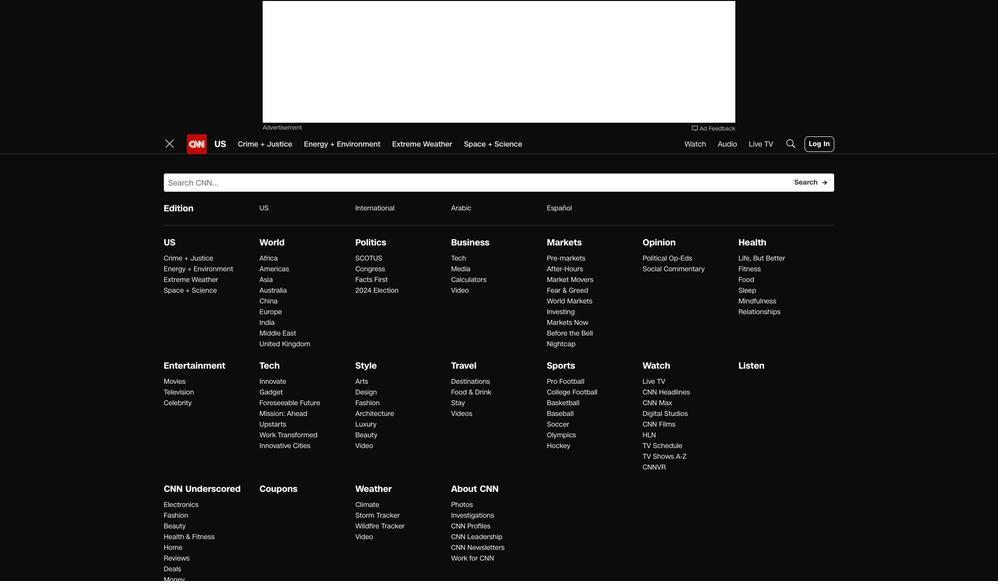 Task type: locate. For each thing, give the bounding box(es) containing it.
close menu icon image
[[164, 138, 176, 149]]

advertisement element
[[263, 1, 736, 123], [682, 236, 828, 357]]

jermain rigueur is walked from the nypd 113th precinct stationhouse on jan. 18, 2024, in queens, new york. (barry williams/new york daily news/tribune news service via getty images) image
[[675, 379, 835, 469]]

0 vertical spatial advertisement element
[[263, 1, 736, 123]]

1 vertical spatial advertisement element
[[682, 236, 828, 357]]

Search text field
[[164, 174, 835, 192]]

None search field
[[164, 174, 835, 192]]



Task type: vqa. For each thing, say whether or not it's contained in the screenshot.
Close Menu Icon
yes



Task type: describe. For each thing, give the bounding box(es) containing it.
taylor swift attends the 2023 mtv video music awards at the prudential center on september 12, 2023 in newark, new jersey. image
[[164, 236, 492, 420]]

taylor swift arrives at the 81st golden globe awards on sunday, jan. 7, 2024, at the beverly hilton in beverly hills, calif. image
[[503, 236, 663, 326]]

search icon image
[[786, 138, 797, 149]]

ui arrow right thick image
[[822, 180, 828, 186]]



